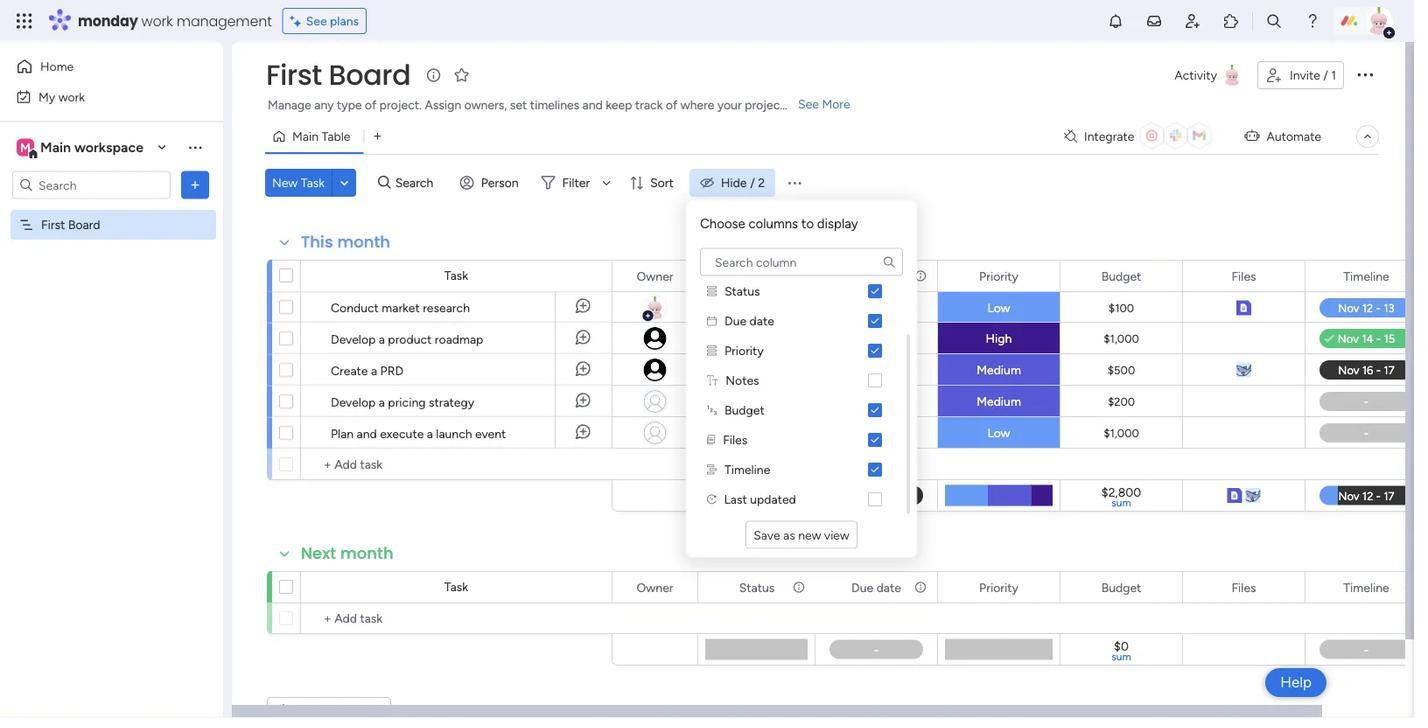 Task type: describe. For each thing, give the bounding box(es) containing it.
1 vertical spatial timeline
[[725, 462, 771, 477]]

v2 small numbers digit column outline image
[[707, 405, 717, 415]]

management
[[177, 11, 272, 31]]

sum for $0
[[1112, 651, 1132, 663]]

monday work management
[[78, 11, 272, 31]]

see plans button
[[282, 8, 367, 34]]

where
[[681, 98, 715, 112]]

2
[[758, 175, 765, 190]]

v2 pulse updated log image
[[707, 495, 716, 504]]

1 + add task text field from the top
[[310, 454, 604, 475]]

save
[[754, 528, 780, 543]]

save as new view
[[754, 528, 850, 543]]

Next month field
[[297, 543, 398, 565]]

Search field
[[391, 171, 444, 195]]

project.
[[380, 98, 422, 112]]

a for product
[[379, 332, 385, 347]]

invite / 1 button
[[1258, 61, 1344, 89]]

workspace options image
[[186, 139, 204, 156]]

month for next month
[[340, 543, 394, 565]]

nov 13
[[862, 330, 897, 344]]

2 priority field from the top
[[975, 578, 1023, 597]]

priority for 1st the priority field from the top
[[980, 269, 1019, 284]]

apps image
[[1223, 12, 1240, 30]]

show board description image
[[423, 67, 444, 84]]

1 vertical spatial priority
[[725, 343, 764, 358]]

new task
[[272, 175, 325, 190]]

2 $1,000 from the top
[[1104, 427, 1139, 441]]

2 working from the top
[[720, 394, 766, 409]]

automate
[[1267, 129, 1322, 144]]

home
[[40, 59, 74, 74]]

nov for nov 14
[[861, 361, 883, 375]]

2 of from the left
[[666, 98, 678, 112]]

0 vertical spatial board
[[329, 56, 411, 95]]

/ for 1
[[1324, 68, 1328, 83]]

3 it from the top
[[786, 426, 793, 441]]

owner for first owner field from the bottom
[[637, 580, 674, 595]]

$2,800
[[1102, 485, 1142, 500]]

person
[[481, 175, 519, 190]]

any
[[314, 98, 334, 112]]

$0 sum
[[1112, 639, 1132, 663]]

first board list box
[[0, 207, 223, 476]]

search everything image
[[1266, 12, 1283, 30]]

last updated
[[724, 492, 796, 507]]

board inside list box
[[68, 218, 100, 232]]

hide / 2
[[721, 175, 765, 190]]

sort
[[650, 175, 674, 190]]

14
[[885, 361, 897, 375]]

1 timeline field from the top
[[1339, 267, 1394, 286]]

roadmap
[[435, 332, 483, 347]]

pricing
[[388, 395, 426, 410]]

2 due date field from the top
[[847, 578, 906, 597]]

this
[[301, 231, 333, 253]]

stuck
[[741, 363, 772, 378]]

main table button
[[265, 123, 364, 151]]

1 vertical spatial and
[[357, 426, 377, 441]]

1 working on it from the top
[[720, 301, 793, 316]]

save as new view button
[[746, 521, 858, 549]]

more
[[822, 97, 850, 112]]

new
[[798, 528, 821, 543]]

person button
[[453, 169, 529, 197]]

1 medium from the top
[[977, 363, 1021, 378]]

dapulse integrations image
[[1064, 130, 1077, 143]]

options image
[[186, 176, 204, 194]]

execute
[[380, 426, 424, 441]]

1 budget field from the top
[[1097, 267, 1146, 286]]

prd
[[380, 363, 404, 378]]

1 due date field from the top
[[847, 267, 906, 286]]

status down columns
[[739, 269, 775, 284]]

m
[[20, 140, 31, 155]]

timeline for first timeline field from the bottom
[[1344, 580, 1390, 595]]

nov 15
[[862, 393, 897, 407]]

workspace
[[74, 139, 144, 156]]

manage any type of project. assign owners, set timelines and keep track of where your project stands.
[[268, 98, 827, 112]]

nov for nov 13
[[862, 330, 883, 344]]

set
[[510, 98, 527, 112]]

priority for 2nd the priority field from the top of the page
[[980, 580, 1019, 595]]

0 vertical spatial first
[[266, 56, 322, 95]]

project
[[745, 98, 785, 112]]

angle down image
[[340, 176, 349, 190]]

nov for nov 15
[[862, 393, 883, 407]]

event
[[475, 426, 506, 441]]

nov 12
[[862, 299, 897, 313]]

timelines
[[530, 98, 580, 112]]

first board inside list box
[[41, 218, 100, 232]]

v2 calendar view small outline image
[[707, 316, 717, 326]]

filter
[[562, 175, 590, 190]]

12
[[886, 299, 897, 313]]

plan
[[331, 426, 354, 441]]

see plans
[[306, 14, 359, 28]]

dapulse text column image
[[707, 376, 718, 385]]

market
[[382, 300, 420, 315]]

2 it from the top
[[786, 394, 793, 409]]

add view image
[[374, 130, 381, 143]]

nov for nov 18
[[861, 424, 883, 438]]

sum for $2,800
[[1112, 497, 1132, 509]]

v2 file column image
[[707, 435, 715, 445]]

Search column search field
[[700, 248, 903, 276]]

new
[[272, 175, 298, 190]]

1 it from the top
[[786, 301, 793, 316]]

add to favorites image
[[453, 66, 470, 84]]

0 vertical spatial budget
[[1102, 269, 1142, 284]]

1 priority field from the top
[[975, 267, 1023, 286]]

1 horizontal spatial and
[[583, 98, 603, 112]]

choose columns to display
[[700, 216, 858, 232]]

see for see plans
[[306, 14, 327, 28]]

1 status field from the top
[[735, 267, 779, 286]]

activity
[[1175, 68, 1217, 83]]

see more
[[798, 97, 850, 112]]

1 working from the top
[[720, 301, 766, 316]]

work for my
[[58, 89, 85, 104]]

1 vertical spatial date
[[750, 313, 774, 328]]

column information image for status
[[792, 581, 806, 595]]

filter button
[[534, 169, 617, 197]]

small timeline column outline image
[[707, 465, 717, 474]]

2 status field from the top
[[735, 578, 779, 597]]

help
[[1281, 674, 1312, 692]]

column information image for due date
[[914, 581, 928, 595]]

nov 14
[[861, 361, 897, 375]]

display
[[817, 216, 858, 232]]

timeline for 2nd timeline field from the bottom of the page
[[1344, 269, 1390, 284]]

options image
[[1355, 64, 1376, 85]]

my work button
[[11, 83, 188, 111]]

invite / 1
[[1290, 68, 1337, 83]]

plan and execute a launch event
[[331, 426, 506, 441]]

15
[[886, 393, 897, 407]]

next month
[[301, 543, 394, 565]]

column information image for timeline
[[1404, 269, 1414, 283]]

column information image for next month
[[1404, 581, 1414, 595]]

v2 search image
[[378, 173, 391, 193]]

due date for 2nd due date field from the bottom
[[852, 269, 901, 284]]

1 $1,000 from the top
[[1104, 332, 1139, 346]]

columns
[[749, 216, 798, 232]]

assign
[[425, 98, 461, 112]]

due date for 1st due date field from the bottom of the page
[[852, 580, 901, 595]]

new task button
[[265, 169, 332, 197]]



Task type: locate. For each thing, give the bounding box(es) containing it.
Priority field
[[975, 267, 1023, 286], [975, 578, 1023, 597]]

of right 'track' on the top of page
[[666, 98, 678, 112]]

1 vertical spatial working on it
[[720, 394, 793, 409]]

1 vertical spatial budget
[[725, 403, 765, 418]]

1 vertical spatial see
[[798, 97, 819, 112]]

product
[[388, 332, 432, 347]]

view
[[824, 528, 850, 543]]

owners,
[[464, 98, 507, 112]]

type
[[337, 98, 362, 112]]

manage
[[268, 98, 311, 112]]

workspace selection element
[[17, 137, 146, 160]]

v2 status outline image
[[707, 286, 717, 296], [707, 346, 717, 355]]

see left plans
[[306, 14, 327, 28]]

work for monday
[[141, 11, 173, 31]]

2 working on it from the top
[[720, 394, 793, 409]]

first down search in workspace field
[[41, 218, 65, 232]]

2 vertical spatial date
[[877, 580, 901, 595]]

month for this month
[[337, 231, 390, 253]]

0 vertical spatial v2 status outline image
[[707, 286, 717, 296]]

month inside field
[[340, 543, 394, 565]]

0 horizontal spatial work
[[58, 89, 85, 104]]

column information image for this month
[[914, 269, 928, 283]]

files for 1st files field
[[1232, 269, 1257, 284]]

as
[[783, 528, 795, 543]]

2 v2 status outline image from the top
[[707, 346, 717, 355]]

0 vertical spatial /
[[1324, 68, 1328, 83]]

1 vertical spatial first
[[41, 218, 65, 232]]

Timeline field
[[1339, 267, 1394, 286], [1339, 578, 1394, 597]]

2 files field from the top
[[1228, 578, 1261, 597]]

first board up type
[[266, 56, 411, 95]]

1 vertical spatial owner
[[637, 580, 674, 595]]

task for next month
[[445, 580, 468, 595]]

1 horizontal spatial first board
[[266, 56, 411, 95]]

date
[[877, 269, 901, 284], [750, 313, 774, 328], [877, 580, 901, 595]]

2 budget field from the top
[[1097, 578, 1146, 597]]

search image
[[882, 255, 896, 269]]

due date field up 'nov 12'
[[847, 267, 906, 286]]

month right next
[[340, 543, 394, 565]]

on right v2 file column icon
[[769, 426, 783, 441]]

table
[[322, 129, 350, 144]]

0 vertical spatial priority
[[980, 269, 1019, 284]]

it
[[786, 301, 793, 316], [786, 394, 793, 409], [786, 426, 793, 441]]

1 vertical spatial working
[[720, 394, 766, 409]]

status field down columns
[[735, 267, 779, 286]]

1 files field from the top
[[1228, 267, 1261, 286]]

main
[[292, 129, 319, 144], [40, 139, 71, 156]]

0 vertical spatial $1,000
[[1104, 332, 1139, 346]]

menu image
[[786, 174, 804, 192]]

1 horizontal spatial of
[[666, 98, 678, 112]]

help button
[[1266, 669, 1327, 698]]

2 medium from the top
[[977, 394, 1021, 409]]

2 timeline field from the top
[[1339, 578, 1394, 597]]

budget
[[1102, 269, 1142, 284], [725, 403, 765, 418], [1102, 580, 1142, 595]]

work right the my
[[58, 89, 85, 104]]

first board down search in workspace field
[[41, 218, 100, 232]]

0 vertical spatial column information image
[[914, 269, 928, 283]]

budget field up $0
[[1097, 578, 1146, 597]]

main workspace
[[40, 139, 144, 156]]

due date field down view
[[847, 578, 906, 597]]

13
[[886, 330, 897, 344]]

create
[[331, 363, 368, 378]]

1 vertical spatial + add task text field
[[310, 608, 604, 629]]

1 horizontal spatial work
[[141, 11, 173, 31]]

nov 18
[[861, 424, 897, 438]]

due for 2nd due date field from the bottom
[[852, 269, 874, 284]]

due for 1st due date field from the bottom of the page
[[852, 580, 874, 595]]

status
[[739, 269, 775, 284], [725, 284, 760, 298], [739, 580, 775, 595]]

due left the search image
[[852, 269, 874, 284]]

0 horizontal spatial main
[[40, 139, 71, 156]]

None search field
[[686, 248, 917, 276]]

due down save as new view 'button'
[[852, 580, 874, 595]]

1 v2 status outline image from the top
[[707, 286, 717, 296]]

strategy
[[429, 395, 474, 410]]

see inside button
[[306, 14, 327, 28]]

0 vertical spatial task
[[301, 175, 325, 190]]

it up the updated
[[786, 426, 793, 441]]

0 vertical spatial owner
[[637, 269, 674, 284]]

Search in workspace field
[[37, 175, 146, 195]]

2 vertical spatial due date
[[852, 580, 901, 595]]

0 vertical spatial due date field
[[847, 267, 906, 286]]

nov left 15
[[862, 393, 883, 407]]

help image
[[1304, 12, 1322, 30]]

this month
[[301, 231, 390, 253]]

/ inside invite / 1 button
[[1324, 68, 1328, 83]]

2 vertical spatial priority
[[980, 580, 1019, 595]]

budget up $0
[[1102, 580, 1142, 595]]

conduct
[[331, 300, 379, 315]]

/ left the 1 in the top of the page
[[1324, 68, 1328, 83]]

2 owner from the top
[[637, 580, 674, 595]]

0 vertical spatial working on it
[[720, 301, 793, 316]]

1 vertical spatial develop
[[331, 395, 376, 410]]

1 vertical spatial owner field
[[632, 578, 678, 597]]

0 vertical spatial due date
[[852, 269, 901, 284]]

keep
[[606, 98, 632, 112]]

arrow down image
[[596, 172, 617, 193]]

0 horizontal spatial see
[[306, 14, 327, 28]]

inbox image
[[1146, 12, 1163, 30]]

main inside button
[[292, 129, 319, 144]]

1
[[1331, 68, 1337, 83]]

0 vertical spatial owner field
[[632, 267, 678, 286]]

0 vertical spatial working
[[720, 301, 766, 316]]

to
[[802, 216, 814, 232]]

1 vertical spatial task
[[445, 268, 468, 283]]

develop for develop a product roadmap
[[331, 332, 376, 347]]

v2 status outline image for status
[[707, 286, 717, 296]]

0 horizontal spatial first board
[[41, 218, 100, 232]]

0 vertical spatial first board
[[266, 56, 411, 95]]

of right type
[[365, 98, 377, 112]]

main left table
[[292, 129, 319, 144]]

nov left 14
[[861, 361, 883, 375]]

0 vertical spatial on
[[769, 301, 783, 316]]

owner for second owner field from the bottom
[[637, 269, 674, 284]]

0 vertical spatial timeline field
[[1339, 267, 1394, 286]]

1 develop from the top
[[331, 332, 376, 347]]

board down search in workspace field
[[68, 218, 100, 232]]

a for prd
[[371, 363, 377, 378]]

$2,800 sum
[[1102, 485, 1142, 509]]

owner
[[637, 269, 674, 284], [637, 580, 674, 595]]

a left product
[[379, 332, 385, 347]]

first up manage
[[266, 56, 322, 95]]

sum inside $2,800 sum
[[1112, 497, 1132, 509]]

1 vertical spatial column information image
[[1404, 581, 1414, 595]]

work
[[141, 11, 173, 31], [58, 89, 85, 104]]

This month field
[[297, 231, 395, 254]]

1 vertical spatial /
[[750, 175, 755, 190]]

0 vertical spatial month
[[337, 231, 390, 253]]

medium
[[977, 363, 1021, 378], [977, 394, 1021, 409]]

due date
[[852, 269, 901, 284], [725, 313, 774, 328], [852, 580, 901, 595]]

1 on from the top
[[769, 301, 783, 316]]

due right v2 calendar view small outline icon
[[725, 313, 747, 328]]

high
[[986, 331, 1012, 346]]

18
[[885, 424, 897, 438]]

create a prd
[[331, 363, 404, 378]]

my work
[[39, 89, 85, 104]]

2 vertical spatial working on it
[[720, 426, 793, 441]]

develop
[[331, 332, 376, 347], [331, 395, 376, 410]]

develop down create
[[331, 395, 376, 410]]

Status field
[[735, 267, 779, 286], [735, 578, 779, 597]]

status up done
[[725, 284, 760, 298]]

0 vertical spatial work
[[141, 11, 173, 31]]

0 vertical spatial it
[[786, 301, 793, 316]]

1 horizontal spatial board
[[329, 56, 411, 95]]

1 vertical spatial on
[[769, 394, 783, 409]]

5 nov from the top
[[861, 424, 883, 438]]

2 vertical spatial on
[[769, 426, 783, 441]]

board up type
[[329, 56, 411, 95]]

1 horizontal spatial /
[[1324, 68, 1328, 83]]

0 vertical spatial sum
[[1112, 497, 1132, 509]]

$500
[[1108, 364, 1135, 378]]

Due date field
[[847, 267, 906, 286], [847, 578, 906, 597]]

1 vertical spatial files field
[[1228, 578, 1261, 597]]

2 sum from the top
[[1112, 651, 1132, 663]]

status field down save
[[735, 578, 779, 597]]

0 horizontal spatial first
[[41, 218, 65, 232]]

on down stuck
[[769, 394, 783, 409]]

nov
[[862, 299, 883, 313], [862, 330, 883, 344], [861, 361, 883, 375], [862, 393, 883, 407], [861, 424, 883, 438]]

1 owner from the top
[[637, 269, 674, 284]]

0 vertical spatial see
[[306, 14, 327, 28]]

first inside list box
[[41, 218, 65, 232]]

a left the "launch"
[[427, 426, 433, 441]]

0 horizontal spatial of
[[365, 98, 377, 112]]

3 working on it from the top
[[720, 426, 793, 441]]

0 vertical spatial medium
[[977, 363, 1021, 378]]

0 vertical spatial budget field
[[1097, 267, 1146, 286]]

1 horizontal spatial main
[[292, 129, 319, 144]]

nov for nov 12
[[862, 299, 883, 313]]

2 owner field from the top
[[632, 578, 678, 597]]

2 vertical spatial timeline
[[1344, 580, 1390, 595]]

hide
[[721, 175, 747, 190]]

3 nov from the top
[[861, 361, 883, 375]]

1 nov from the top
[[862, 299, 883, 313]]

budget up $100
[[1102, 269, 1142, 284]]

main table
[[292, 129, 350, 144]]

workspace image
[[17, 138, 34, 157]]

stands.
[[788, 98, 827, 112]]

0 vertical spatial priority field
[[975, 267, 1023, 286]]

dapulse checkmark sign image
[[1325, 329, 1335, 350]]

collapse board header image
[[1361, 130, 1375, 144]]

2 vertical spatial files
[[1232, 580, 1257, 595]]

v2 status outline image down v2 calendar view small outline icon
[[707, 346, 717, 355]]

choose
[[700, 216, 746, 232]]

0 vertical spatial status field
[[735, 267, 779, 286]]

1 vertical spatial timeline field
[[1339, 578, 1394, 597]]

2 low from the top
[[988, 426, 1011, 441]]

working down 'notes'
[[720, 394, 766, 409]]

3 working from the top
[[720, 426, 766, 441]]

autopilot image
[[1245, 125, 1260, 147]]

working up done
[[720, 301, 766, 316]]

work right monday
[[141, 11, 173, 31]]

main inside workspace selection element
[[40, 139, 71, 156]]

0 vertical spatial files
[[1232, 269, 1257, 284]]

0 horizontal spatial column information image
[[914, 269, 928, 283]]

1 vertical spatial priority field
[[975, 578, 1023, 597]]

0 vertical spatial and
[[583, 98, 603, 112]]

/ for 2
[[750, 175, 755, 190]]

research
[[423, 300, 470, 315]]

invite members image
[[1184, 12, 1202, 30]]

First Board field
[[262, 56, 415, 95]]

launch
[[436, 426, 472, 441]]

1 vertical spatial sum
[[1112, 651, 1132, 663]]

Budget field
[[1097, 267, 1146, 286], [1097, 578, 1146, 597]]

my
[[39, 89, 55, 104]]

a
[[379, 332, 385, 347], [371, 363, 377, 378], [379, 395, 385, 410], [427, 426, 433, 441]]

and left keep
[[583, 98, 603, 112]]

0 horizontal spatial /
[[750, 175, 755, 190]]

0 vertical spatial timeline
[[1344, 269, 1390, 284]]

it right v2 small numbers digit column outline 'image'
[[786, 394, 793, 409]]

and right plan
[[357, 426, 377, 441]]

sum
[[1112, 497, 1132, 509], [1112, 651, 1132, 663]]

a for pricing
[[379, 395, 385, 410]]

work inside button
[[58, 89, 85, 104]]

home button
[[11, 53, 188, 81]]

develop a product roadmap
[[331, 332, 483, 347]]

see left more
[[798, 97, 819, 112]]

last
[[724, 492, 747, 507]]

1 vertical spatial status field
[[735, 578, 779, 597]]

month
[[337, 231, 390, 253], [340, 543, 394, 565]]

Files field
[[1228, 267, 1261, 286], [1228, 578, 1261, 597]]

task
[[301, 175, 325, 190], [445, 268, 468, 283], [445, 580, 468, 595]]

nov left the 18
[[861, 424, 883, 438]]

$1,000 down $100
[[1104, 332, 1139, 346]]

see for see more
[[798, 97, 819, 112]]

column information image
[[914, 269, 928, 283], [1404, 581, 1414, 595]]

task inside button
[[301, 175, 325, 190]]

budget field up $100
[[1097, 267, 1146, 286]]

working right v2 file column icon
[[720, 426, 766, 441]]

1 vertical spatial budget field
[[1097, 578, 1146, 597]]

1 vertical spatial due date field
[[847, 578, 906, 597]]

0 vertical spatial + add task text field
[[310, 454, 604, 475]]

1 vertical spatial due
[[725, 313, 747, 328]]

2 vertical spatial budget
[[1102, 580, 1142, 595]]

first board
[[266, 56, 411, 95], [41, 218, 100, 232]]

Owner field
[[632, 267, 678, 286], [632, 578, 678, 597]]

task for this month
[[445, 268, 468, 283]]

1 of from the left
[[365, 98, 377, 112]]

board
[[329, 56, 411, 95], [68, 218, 100, 232]]

main for main workspace
[[40, 139, 71, 156]]

working on it down 'notes'
[[720, 394, 793, 409]]

2 develop from the top
[[331, 395, 376, 410]]

working on it right v2 file column icon
[[720, 426, 793, 441]]

month right this
[[337, 231, 390, 253]]

1 vertical spatial files
[[723, 432, 748, 447]]

3 on from the top
[[769, 426, 783, 441]]

nov left 12
[[862, 299, 883, 313]]

1 horizontal spatial column information image
[[1404, 581, 1414, 595]]

budget down 'notes'
[[725, 403, 765, 418]]

working on it
[[720, 301, 793, 316], [720, 394, 793, 409], [720, 426, 793, 441]]

1 vertical spatial it
[[786, 394, 793, 409]]

1 vertical spatial first board
[[41, 218, 100, 232]]

1 vertical spatial month
[[340, 543, 394, 565]]

+ Add task text field
[[310, 454, 604, 475], [310, 608, 604, 629]]

1 vertical spatial work
[[58, 89, 85, 104]]

select product image
[[16, 12, 33, 30]]

$200
[[1108, 395, 1135, 409]]

2 on from the top
[[769, 394, 783, 409]]

develop down conduct
[[331, 332, 376, 347]]

2 nov from the top
[[862, 330, 883, 344]]

invite
[[1290, 68, 1321, 83]]

2 vertical spatial due
[[852, 580, 874, 595]]

develop for develop a pricing strategy
[[331, 395, 376, 410]]

sort button
[[622, 169, 684, 197]]

1 vertical spatial medium
[[977, 394, 1021, 409]]

monday
[[78, 11, 138, 31]]

working on it up done
[[720, 301, 793, 316]]

first
[[266, 56, 322, 95], [41, 218, 65, 232]]

see more link
[[797, 95, 852, 113]]

timeline
[[1344, 269, 1390, 284], [725, 462, 771, 477], [1344, 580, 1390, 595]]

integrate
[[1084, 129, 1135, 144]]

updated
[[750, 492, 796, 507]]

ruby anderson image
[[1365, 7, 1393, 35]]

1 vertical spatial low
[[988, 426, 1011, 441]]

a left prd
[[371, 363, 377, 378]]

on up done
[[769, 301, 783, 316]]

nov left 13 on the right top of page
[[862, 330, 883, 344]]

due
[[852, 269, 874, 284], [725, 313, 747, 328], [852, 580, 874, 595]]

notes
[[726, 373, 759, 388]]

1 owner field from the top
[[632, 267, 678, 286]]

option
[[0, 209, 223, 213]]

files
[[1232, 269, 1257, 284], [723, 432, 748, 447], [1232, 580, 1257, 595]]

1 sum from the top
[[1112, 497, 1132, 509]]

0 vertical spatial date
[[877, 269, 901, 284]]

0 vertical spatial develop
[[331, 332, 376, 347]]

notifications image
[[1107, 12, 1125, 30]]

2 vertical spatial working
[[720, 426, 766, 441]]

column information image
[[792, 269, 806, 283], [1404, 269, 1414, 283], [792, 581, 806, 595], [914, 581, 928, 595]]

1 low from the top
[[988, 301, 1011, 316]]

1 vertical spatial $1,000
[[1104, 427, 1139, 441]]

2 vertical spatial it
[[786, 426, 793, 441]]

0 horizontal spatial and
[[357, 426, 377, 441]]

4 nov from the top
[[862, 393, 883, 407]]

conduct market research
[[331, 300, 470, 315]]

v2 status outline image up v2 calendar view small outline icon
[[707, 286, 717, 296]]

/ left 2
[[750, 175, 755, 190]]

$100
[[1109, 302, 1135, 316]]

2 vertical spatial task
[[445, 580, 468, 595]]

1 horizontal spatial first
[[266, 56, 322, 95]]

status down save
[[739, 580, 775, 595]]

1 vertical spatial due date
[[725, 313, 774, 328]]

2 + add task text field from the top
[[310, 608, 604, 629]]

v2 status outline image for priority
[[707, 346, 717, 355]]

$0
[[1114, 639, 1129, 654]]

0 horizontal spatial board
[[68, 218, 100, 232]]

main for main table
[[292, 129, 319, 144]]

main right workspace image
[[40, 139, 71, 156]]

1 horizontal spatial see
[[798, 97, 819, 112]]

done
[[742, 331, 771, 346]]

track
[[635, 98, 663, 112]]

$1,000
[[1104, 332, 1139, 346], [1104, 427, 1139, 441]]

month inside field
[[337, 231, 390, 253]]

0 vertical spatial low
[[988, 301, 1011, 316]]

1 vertical spatial v2 status outline image
[[707, 346, 717, 355]]

files for 2nd files field
[[1232, 580, 1257, 595]]

$1,000 down $200
[[1104, 427, 1139, 441]]

it down search column search field
[[786, 301, 793, 316]]

a left pricing
[[379, 395, 385, 410]]



Task type: vqa. For each thing, say whether or not it's contained in the screenshot.
Main Table BUTTON
yes



